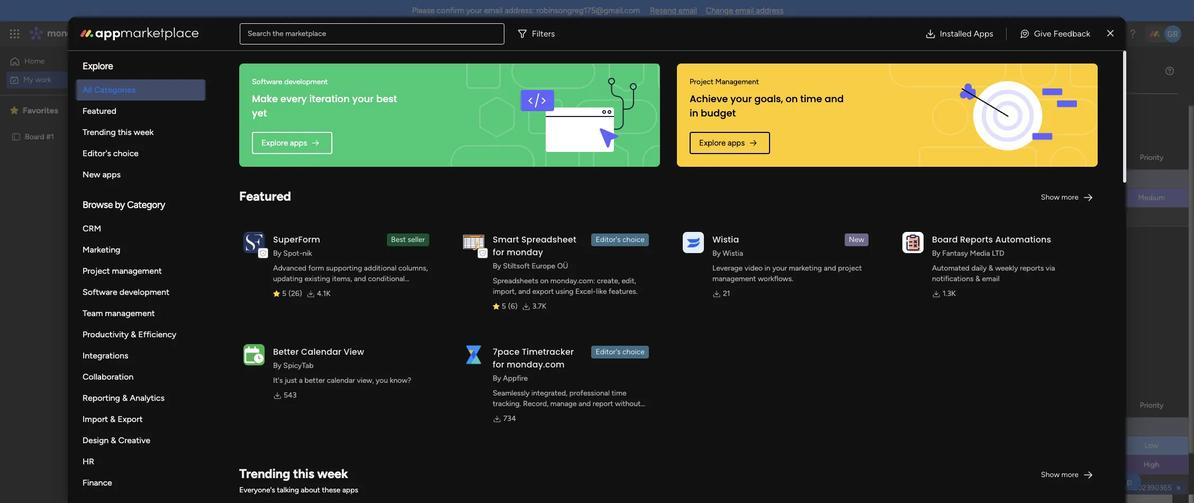 Task type: vqa. For each thing, say whether or not it's contained in the screenshot.
the top more
yes



Task type: describe. For each thing, give the bounding box(es) containing it.
spreadsheet
[[522, 234, 577, 246]]

seamlessly integrated, professional time tracking. record, manage and report without the extra work.
[[493, 389, 641, 419]]

0 horizontal spatial development
[[119, 287, 169, 297]]

items right the done
[[360, 110, 378, 119]]

& down daily
[[976, 274, 981, 283]]

0 vertical spatial this
[[118, 127, 132, 137]]

additional
[[364, 264, 397, 273]]

spicytab
[[283, 361, 314, 370]]

choice for 7pace timetracker for monday.com
[[623, 347, 645, 356]]

change email address link
[[706, 6, 784, 15]]

inbox image
[[1032, 29, 1043, 39]]

show more for trending this week
[[1041, 470, 1079, 479]]

search the marketplace
[[248, 29, 326, 38]]

734
[[504, 414, 516, 423]]

next week /
[[178, 325, 237, 338]]

explore apps for make
[[262, 138, 307, 147]]

0 vertical spatial choice
[[113, 148, 139, 158]]

appfire
[[503, 374, 528, 383]]

& for creative
[[111, 435, 116, 445]]

id: 302390365
[[1123, 483, 1172, 492]]

collaboration
[[83, 372, 134, 382]]

filtering
[[273, 285, 299, 294]]

1 vertical spatial this
[[293, 466, 314, 481]]

hide done items
[[324, 110, 378, 119]]

home
[[24, 57, 45, 66]]

0 vertical spatial wistia
[[713, 234, 739, 246]]

& right daily
[[989, 264, 994, 273]]

a
[[299, 376, 303, 385]]

0 horizontal spatial featured
[[83, 106, 116, 116]]

advanced
[[273, 264, 307, 273]]

new for new apps
[[83, 169, 100, 180]]

favorites
[[23, 105, 58, 115]]

low
[[1145, 441, 1159, 450]]

finance
[[83, 478, 112, 488]]

editor's for smart spreadsheet for monday
[[596, 235, 621, 244]]

apps
[[974, 28, 994, 38]]

fantasy
[[943, 249, 969, 258]]

it's
[[273, 376, 283, 385]]

project
[[838, 264, 862, 273]]

marketing
[[83, 245, 120, 255]]

reports
[[1020, 264, 1044, 273]]

by for superform
[[273, 249, 282, 258]]

(26)
[[289, 289, 302, 298]]

public board image
[[11, 131, 21, 141]]

see plans button
[[171, 26, 222, 42]]

time inside the seamlessly integrated, professional time tracking. record, manage and report without the extra work.
[[612, 389, 627, 398]]

better
[[305, 376, 325, 385]]

explore for achieve your goals, on time and in budget
[[700, 138, 726, 147]]

talking
[[277, 486, 299, 495]]

and inside spreadsheets on monday.com: create, edit, import, and export using excel-like features.
[[518, 287, 531, 296]]

1 vertical spatial wistia
[[723, 249, 744, 258]]

assess
[[172, 461, 195, 470]]

management
[[716, 77, 759, 86]]

remove image
[[1175, 484, 1183, 492]]

everyone's
[[239, 486, 275, 495]]

your inside leverage video in your marketing and project management workflows.
[[773, 264, 787, 273]]

0 horizontal spatial week
[[134, 127, 154, 137]]

board for reports
[[932, 234, 958, 246]]

4.1k
[[317, 289, 331, 298]]

apps down budget
[[728, 138, 745, 147]]

installed
[[940, 28, 972, 38]]

board for #1
[[25, 132, 44, 141]]

better
[[273, 346, 299, 358]]

1 vertical spatial featured
[[239, 189, 291, 204]]

editor's for 7pace timetracker for monday.com
[[596, 347, 621, 356]]

help image
[[1128, 29, 1138, 39]]

5 for smart spreadsheet for monday
[[502, 302, 506, 311]]

dapulse x slim image
[[1108, 27, 1114, 40]]

time inside achieve your goals, on time and in budget
[[801, 92, 823, 105]]

give
[[1035, 28, 1052, 38]]

leverage
[[713, 264, 743, 273]]

browse
[[83, 199, 113, 211]]

the inside the seamlessly integrated, professional time tracking. record, manage and report without the extra work.
[[493, 410, 504, 419]]

choice for smart spreadsheet for monday
[[623, 235, 645, 244]]

your inside make every iteration your best yet
[[352, 92, 374, 105]]

all categories
[[83, 85, 136, 95]]

help button
[[1105, 473, 1142, 490]]

advanced form supporting additional columns, updating existing items, and conditional filtering
[[273, 264, 428, 294]]

email right change
[[736, 6, 754, 15]]

project for project management
[[690, 77, 714, 86]]

reports
[[960, 234, 994, 246]]

every
[[281, 92, 307, 105]]

spreadsheets
[[493, 276, 539, 285]]

ltd
[[992, 249, 1005, 258]]

on inside achieve your goals, on time and in budget
[[786, 92, 798, 105]]

1 horizontal spatial development
[[284, 77, 328, 86]]

monday work management
[[47, 28, 165, 40]]

automated
[[932, 264, 970, 273]]

give feedback
[[1035, 28, 1091, 38]]

favorites button
[[7, 101, 105, 119]]

0 vertical spatial software
[[252, 77, 283, 86]]

& for efficiency
[[131, 329, 136, 339]]

show for featured
[[1041, 193, 1060, 202]]

monday inside smart spreadsheet for monday
[[507, 246, 543, 258]]

1 vertical spatial board
[[743, 153, 762, 162]]

plans
[[200, 29, 217, 38]]

report
[[593, 399, 613, 408]]

0 vertical spatial editor's choice
[[83, 148, 139, 158]]

calendar
[[301, 346, 342, 358]]

302390365
[[1134, 483, 1172, 492]]

& for export
[[110, 414, 116, 424]]

media
[[970, 249, 991, 258]]

status
[[1067, 153, 1089, 162]]

daily
[[972, 264, 987, 273]]

apps marketplace image
[[80, 27, 199, 40]]

monday.com:
[[551, 276, 595, 285]]

and inside the seamlessly integrated, professional time tracking. record, manage and report without the extra work.
[[579, 399, 591, 408]]

search
[[248, 29, 271, 38]]

management inside leverage video in your marketing and project management workflows.
[[713, 274, 756, 283]]

3.7k
[[533, 302, 547, 311]]

my work button
[[6, 71, 114, 88]]

feedback
[[1054, 28, 1091, 38]]

1 priority from the top
[[1140, 153, 1164, 162]]

0 items
[[218, 252, 243, 261]]

seller
[[408, 235, 425, 244]]

app logo image for leverage video in your marketing and project management workflows.
[[683, 232, 704, 253]]

edit,
[[622, 276, 636, 285]]

import,
[[493, 287, 517, 296]]

project for project management
[[83, 266, 110, 276]]

import & export
[[83, 414, 143, 424]]

existing
[[305, 274, 330, 283]]

superform
[[273, 234, 320, 246]]

see
[[185, 29, 198, 38]]

0 vertical spatial editor's
[[83, 148, 111, 158]]

for for smart spreadsheet for monday
[[493, 246, 505, 258]]

1 horizontal spatial software development
[[252, 77, 328, 86]]

search everything image
[[1105, 29, 1115, 39]]

browse by category
[[83, 199, 165, 211]]

by inside board reports automations by fantasy media ltd
[[932, 249, 941, 258]]

analytics
[[130, 393, 165, 403]]

filters
[[532, 28, 555, 38]]

home button
[[6, 53, 114, 70]]

app logo image left "smart"
[[463, 232, 485, 253]]

marketplace
[[285, 29, 326, 38]]

& for analytics
[[122, 393, 128, 403]]

3
[[260, 404, 264, 413]]

#1
[[46, 132, 54, 141]]

(6)
[[508, 302, 518, 311]]

by for 7pace timetracker for monday.com
[[493, 374, 501, 383]]

in inside achieve your goals, on time and in budget
[[690, 106, 699, 120]]

date
[[996, 153, 1012, 162]]

show more button for trending this week
[[1037, 467, 1098, 483]]

more for trending this week
[[1062, 470, 1079, 479]]

by for wistia
[[713, 249, 721, 258]]

1 vertical spatial trending this week
[[239, 466, 348, 481]]

know?
[[390, 376, 411, 385]]

2
[[229, 156, 233, 165]]



Task type: locate. For each thing, give the bounding box(es) containing it.
0 horizontal spatial software
[[83, 287, 117, 297]]

make
[[252, 92, 278, 105]]

on inside spreadsheets on monday.com: create, edit, import, and export using excel-like features.
[[540, 276, 549, 285]]

1 horizontal spatial featured
[[239, 189, 291, 204]]

0 vertical spatial work
[[86, 28, 105, 40]]

monday up "by stiltsoft europe oü"
[[507, 246, 543, 258]]

and inside advanced form supporting additional columns, updating existing items, and conditional filtering
[[354, 274, 366, 283]]

this up everyone's talking about these apps
[[293, 466, 314, 481]]

0 vertical spatial project
[[690, 77, 714, 86]]

board inside list box
[[25, 132, 44, 141]]

greg robinson image
[[1165, 25, 1182, 42]]

work down home in the top left of the page
[[35, 75, 51, 84]]

1 horizontal spatial week
[[202, 325, 227, 338]]

choice up edit,
[[623, 235, 645, 244]]

on right 'goals,'
[[786, 92, 798, 105]]

1 horizontal spatial software
[[252, 77, 283, 86]]

1 horizontal spatial trending this week
[[239, 466, 348, 481]]

5 (26)
[[282, 289, 302, 298]]

& left efficiency
[[131, 329, 136, 339]]

2 horizontal spatial board
[[932, 234, 958, 246]]

1 vertical spatial on
[[540, 276, 549, 285]]

on up export
[[540, 276, 549, 285]]

select product image
[[10, 29, 20, 39]]

2 vertical spatial board
[[932, 234, 958, 246]]

& right design
[[111, 435, 116, 445]]

app logo image left fantasy
[[903, 232, 924, 253]]

0 vertical spatial 5
[[282, 289, 286, 298]]

productivity & efficiency
[[83, 329, 176, 339]]

0 vertical spatial more
[[1062, 193, 1079, 202]]

2 banner logo image from the left
[[948, 64, 1086, 167]]

my left work
[[159, 61, 183, 85]]

see plans
[[185, 29, 217, 38]]

0 horizontal spatial in
[[690, 106, 699, 120]]

your inside achieve your goals, on time and in budget
[[731, 92, 752, 105]]

week down categories on the left
[[134, 127, 154, 137]]

explore apps for achieve
[[700, 138, 745, 147]]

1 horizontal spatial trending
[[239, 466, 290, 481]]

new up project
[[849, 235, 865, 244]]

email
[[484, 6, 503, 15], [679, 6, 697, 15], [736, 6, 754, 15], [983, 274, 1000, 283]]

your down management
[[731, 92, 752, 105]]

0 vertical spatial show
[[1041, 193, 1060, 202]]

1 image
[[1040, 22, 1050, 34]]

software development
[[252, 77, 328, 86], [83, 287, 169, 297]]

development
[[284, 77, 328, 86], [119, 287, 169, 297]]

editor's choice for 7pace timetracker for monday.com
[[596, 347, 645, 356]]

0 vertical spatial in
[[690, 106, 699, 120]]

europe
[[532, 262, 556, 271]]

invite members image
[[1055, 29, 1066, 39]]

5 (6)
[[502, 302, 518, 311]]

items right 3
[[266, 404, 284, 413]]

project up achieve
[[690, 77, 714, 86]]

trending up everyone's
[[239, 466, 290, 481]]

0 vertical spatial show more button
[[1037, 189, 1098, 206]]

1 vertical spatial 5
[[502, 302, 506, 311]]

1 vertical spatial for
[[493, 358, 505, 371]]

monday up the 'home' button
[[47, 28, 83, 40]]

0 vertical spatial software development
[[252, 77, 328, 86]]

board inside board reports automations by fantasy media ltd
[[932, 234, 958, 246]]

week up these
[[317, 466, 348, 481]]

1 vertical spatial project
[[83, 266, 110, 276]]

editor's choice up professional
[[596, 347, 645, 356]]

1 vertical spatial show more button
[[1037, 467, 1098, 483]]

integrations
[[83, 351, 128, 361]]

editor's choice for smart spreadsheet for monday
[[596, 235, 645, 244]]

1 vertical spatial time
[[612, 389, 627, 398]]

iteration
[[310, 92, 350, 105]]

change email address
[[706, 6, 784, 15]]

& up export
[[122, 393, 128, 403]]

featured down all categories
[[83, 106, 116, 116]]

work for my
[[35, 75, 51, 84]]

explore down budget
[[700, 138, 726, 147]]

robinsongreg175@gmail.com
[[537, 6, 640, 15]]

items for 3 items
[[266, 404, 284, 413]]

0 horizontal spatial banner logo image
[[510, 64, 648, 167]]

installed apps
[[940, 28, 994, 38]]

0 horizontal spatial time
[[612, 389, 627, 398]]

0 vertical spatial trending
[[83, 127, 116, 137]]

items for 0 items
[[225, 252, 243, 261]]

team management
[[83, 308, 155, 318]]

view,
[[357, 376, 374, 385]]

help
[[1114, 476, 1133, 487]]

by up leverage
[[713, 249, 721, 258]]

explore apps down the yet
[[262, 138, 307, 147]]

1 vertical spatial more
[[1062, 470, 1079, 479]]

apps up by
[[102, 169, 121, 180]]

0 vertical spatial new
[[83, 169, 100, 180]]

wistia up leverage
[[723, 249, 744, 258]]

priority up the 'medium' in the top of the page
[[1140, 153, 1164, 162]]

you
[[376, 376, 388, 385]]

smart spreadsheet for monday
[[493, 234, 577, 258]]

resend email link
[[650, 6, 697, 15]]

wistia up 'by wistia'
[[713, 234, 739, 246]]

2 horizontal spatial explore
[[700, 138, 726, 147]]

0 horizontal spatial on
[[540, 276, 549, 285]]

trending this week
[[83, 127, 154, 137], [239, 466, 348, 481]]

1 horizontal spatial new
[[849, 235, 865, 244]]

2 items
[[229, 156, 254, 165]]

banner logo image for achieve your goals, on time and in budget
[[948, 64, 1086, 167]]

filters button
[[513, 23, 564, 44]]

automations
[[996, 234, 1052, 246]]

0 horizontal spatial 5
[[282, 289, 286, 298]]

1 vertical spatial priority
[[1140, 401, 1164, 410]]

for inside 7pace timetracker for monday.com
[[493, 358, 505, 371]]

calendar
[[327, 376, 355, 385]]

1 horizontal spatial banner logo image
[[948, 64, 1086, 167]]

crm
[[83, 223, 101, 234]]

explore for make every iteration your best yet
[[262, 138, 288, 147]]

1 show from the top
[[1041, 193, 1060, 202]]

by wistia
[[713, 249, 744, 258]]

2 vertical spatial choice
[[623, 347, 645, 356]]

show more for featured
[[1041, 193, 1079, 202]]

Filter dashboard by text search field
[[201, 106, 301, 123]]

show for trending this week
[[1041, 470, 1060, 479]]

trending up "new apps"
[[83, 127, 116, 137]]

0 horizontal spatial new
[[83, 169, 100, 180]]

5 left (26)
[[282, 289, 286, 298]]

1 vertical spatial show
[[1041, 470, 1060, 479]]

0 vertical spatial week
[[134, 127, 154, 137]]

2 priority from the top
[[1140, 401, 1164, 410]]

trending this week up everyone's talking about these apps
[[239, 466, 348, 481]]

your
[[466, 6, 482, 15], [352, 92, 374, 105], [731, 92, 752, 105], [773, 264, 787, 273]]

2 more from the top
[[1062, 470, 1079, 479]]

0 horizontal spatial software development
[[83, 287, 169, 297]]

0 vertical spatial show more
[[1041, 193, 1079, 202]]

email right resend
[[679, 6, 697, 15]]

app logo image left 7pace
[[463, 344, 485, 365]]

editor's up professional
[[596, 347, 621, 356]]

creative
[[118, 435, 150, 445]]

features.
[[609, 287, 638, 296]]

5 for superform
[[282, 289, 286, 298]]

create,
[[597, 276, 620, 285]]

just
[[285, 376, 297, 385]]

this down categories on the left
[[118, 127, 132, 137]]

apps right these
[[342, 486, 358, 495]]

7pace timetracker for monday.com
[[493, 346, 574, 371]]

the
[[273, 29, 284, 38], [493, 410, 504, 419]]

1 vertical spatial development
[[119, 287, 169, 297]]

apps down the every at top left
[[290, 138, 307, 147]]

by left fantasy
[[932, 249, 941, 258]]

nik
[[303, 249, 312, 258]]

1 explore apps from the left
[[262, 138, 307, 147]]

1 horizontal spatial 5
[[502, 302, 506, 311]]

1 more from the top
[[1062, 193, 1079, 202]]

address
[[756, 6, 784, 15]]

5 left (6)
[[502, 302, 506, 311]]

all
[[83, 85, 92, 95]]

yet
[[252, 106, 267, 120]]

best
[[376, 92, 397, 105]]

software development down "project management"
[[83, 287, 169, 297]]

trending this week down categories on the left
[[83, 127, 154, 137]]

work for monday
[[86, 28, 105, 40]]

time up without
[[612, 389, 627, 398]]

id: 302390365 element
[[1119, 482, 1186, 495]]

project down marketing
[[83, 266, 110, 276]]

by spot-nik
[[273, 249, 312, 258]]

0 vertical spatial featured
[[83, 106, 116, 116]]

0 horizontal spatial my
[[23, 75, 33, 84]]

my work
[[159, 61, 230, 85]]

editor's choice
[[83, 148, 139, 158], [596, 235, 645, 244], [596, 347, 645, 356]]

explore up all
[[83, 60, 113, 72]]

banner logo image
[[510, 64, 648, 167], [948, 64, 1086, 167]]

None search field
[[201, 106, 301, 123]]

0 horizontal spatial explore apps
[[262, 138, 307, 147]]

my inside button
[[23, 75, 33, 84]]

0 vertical spatial on
[[786, 92, 798, 105]]

export
[[533, 287, 554, 296]]

your up workflows.
[[773, 264, 787, 273]]

0 horizontal spatial explore
[[83, 60, 113, 72]]

software up the team
[[83, 287, 117, 297]]

2 vertical spatial week
[[317, 466, 348, 481]]

priority up low
[[1140, 401, 1164, 410]]

1 vertical spatial week
[[202, 325, 227, 338]]

1 show more button from the top
[[1037, 189, 1098, 206]]

1 horizontal spatial work
[[86, 28, 105, 40]]

new up browse
[[83, 169, 100, 180]]

items for 2 items
[[235, 156, 254, 165]]

software development up the every at top left
[[252, 77, 328, 86]]

by inside better calendar view by spicytab
[[273, 361, 282, 370]]

development up the every at top left
[[284, 77, 328, 86]]

1 vertical spatial editor's
[[596, 235, 621, 244]]

and inside achieve your goals, on time and in budget
[[825, 92, 844, 105]]

work
[[187, 61, 230, 85]]

more for featured
[[1062, 193, 1079, 202]]

2 for from the top
[[493, 358, 505, 371]]

0 horizontal spatial the
[[273, 29, 284, 38]]

1 horizontal spatial on
[[786, 92, 798, 105]]

work up the 'home' button
[[86, 28, 105, 40]]

it's just a better calendar view, you know?
[[273, 376, 411, 385]]

goals,
[[755, 92, 783, 105]]

0 horizontal spatial this
[[118, 127, 132, 137]]

via
[[1046, 264, 1056, 273]]

and inside leverage video in your marketing and project management workflows.
[[824, 264, 836, 273]]

1 vertical spatial software development
[[83, 287, 169, 297]]

conditional
[[368, 274, 405, 283]]

for inside smart spreadsheet for monday
[[493, 246, 505, 258]]

app logo image left better
[[244, 344, 265, 365]]

0 vertical spatial development
[[284, 77, 328, 86]]

work.
[[524, 410, 542, 419]]

like
[[596, 287, 607, 296]]

editor's choice up "new apps"
[[83, 148, 139, 158]]

0 vertical spatial board
[[25, 132, 44, 141]]

without
[[615, 399, 641, 408]]

by left appfire
[[493, 374, 501, 383]]

1 horizontal spatial monday
[[507, 246, 543, 258]]

0 horizontal spatial board
[[25, 132, 44, 141]]

1 vertical spatial monday
[[507, 246, 543, 258]]

0 horizontal spatial project
[[83, 266, 110, 276]]

1 show more from the top
[[1041, 193, 1079, 202]]

1 horizontal spatial the
[[493, 410, 504, 419]]

reporting & analytics
[[83, 393, 165, 403]]

choice up without
[[623, 347, 645, 356]]

automated daily & weekly reports via notifications & email
[[932, 264, 1056, 283]]

editor's up "new apps"
[[83, 148, 111, 158]]

software up the make
[[252, 77, 283, 86]]

group
[[845, 153, 866, 162]]

2 explore apps from the left
[[700, 138, 745, 147]]

0 vertical spatial for
[[493, 246, 505, 258]]

weekly
[[996, 264, 1019, 273]]

email down daily
[[983, 274, 1000, 283]]

hr
[[83, 456, 94, 467]]

items right the 2
[[235, 156, 254, 165]]

resend
[[650, 6, 677, 15]]

app logo image right the 0 items
[[244, 232, 265, 253]]

board #1 list box
[[0, 125, 135, 209]]

project management
[[690, 77, 759, 86]]

1 horizontal spatial my
[[159, 61, 183, 85]]

email left address:
[[484, 6, 503, 15]]

my
[[159, 61, 183, 85], [23, 75, 33, 84]]

2 show more button from the top
[[1037, 467, 1098, 483]]

1 horizontal spatial explore
[[262, 138, 288, 147]]

0 horizontal spatial trending
[[83, 127, 116, 137]]

app logo image for it's just a better calendar view, you know?
[[244, 344, 265, 365]]

1 vertical spatial in
[[765, 264, 771, 273]]

editor's up create,
[[596, 235, 621, 244]]

week left /
[[202, 325, 227, 338]]

for down 7pace
[[493, 358, 505, 371]]

items right 0
[[225, 252, 243, 261]]

in down achieve
[[690, 106, 699, 120]]

resend email
[[650, 6, 697, 15]]

trending
[[83, 127, 116, 137], [239, 466, 290, 481]]

by left spot-
[[273, 249, 282, 258]]

for down "smart"
[[493, 246, 505, 258]]

1 horizontal spatial explore apps
[[700, 138, 745, 147]]

development down "project management"
[[119, 287, 169, 297]]

email inside "automated daily & weekly reports via notifications & email"
[[983, 274, 1000, 283]]

& left export
[[110, 414, 116, 424]]

1 horizontal spatial this
[[293, 466, 314, 481]]

2 vertical spatial editor's
[[596, 347, 621, 356]]

1 vertical spatial work
[[35, 75, 51, 84]]

by up it's
[[273, 361, 282, 370]]

design
[[83, 435, 109, 445]]

app logo image for automated daily & weekly reports via notifications & email
[[903, 232, 924, 253]]

my down home in the top left of the page
[[23, 75, 33, 84]]

0 vertical spatial monday
[[47, 28, 83, 40]]

priority
[[1140, 153, 1164, 162], [1140, 401, 1164, 410]]

2 show from the top
[[1041, 470, 1060, 479]]

by for smart spreadsheet for monday
[[493, 262, 501, 271]]

app logo image left 'by wistia'
[[683, 232, 704, 253]]

app logo image
[[244, 232, 265, 253], [463, 232, 485, 253], [683, 232, 704, 253], [903, 232, 924, 253], [244, 344, 265, 365], [463, 344, 485, 365]]

2 show more from the top
[[1041, 470, 1079, 479]]

for for 7pace timetracker for monday.com
[[493, 358, 505, 371]]

v2 star 2 image
[[10, 104, 19, 117]]

new for new
[[849, 235, 865, 244]]

high
[[1144, 460, 1160, 469]]

1 vertical spatial software
[[83, 287, 117, 297]]

1 horizontal spatial time
[[801, 92, 823, 105]]

old
[[197, 461, 207, 470]]

in inside leverage video in your marketing and project management workflows.
[[765, 264, 771, 273]]

featured down 2 items
[[239, 189, 291, 204]]

choice
[[113, 148, 139, 158], [623, 235, 645, 244], [623, 347, 645, 356]]

more
[[1062, 193, 1079, 202], [1062, 470, 1079, 479]]

using
[[556, 287, 574, 296]]

the right search
[[273, 29, 284, 38]]

wistia
[[713, 234, 739, 246], [723, 249, 744, 258]]

editor's choice up edit,
[[596, 235, 645, 244]]

the down tracking.
[[493, 410, 504, 419]]

these
[[322, 486, 341, 495]]

0 horizontal spatial trending this week
[[83, 127, 154, 137]]

items,
[[332, 274, 352, 283]]

1 horizontal spatial board
[[743, 153, 762, 162]]

1 for from the top
[[493, 246, 505, 258]]

your up hide done items on the top
[[352, 92, 374, 105]]

explore down the yet
[[262, 138, 288, 147]]

on
[[786, 92, 798, 105], [540, 276, 549, 285]]

work inside button
[[35, 75, 51, 84]]

choice up "new apps"
[[113, 148, 139, 158]]

/
[[229, 325, 234, 338]]

1 vertical spatial trending
[[239, 466, 290, 481]]

3 items
[[260, 404, 284, 413]]

by left stiltsoft
[[493, 262, 501, 271]]

my for my work
[[159, 61, 183, 85]]

0 horizontal spatial monday
[[47, 28, 83, 40]]

show more button for featured
[[1037, 189, 1098, 206]]

0 vertical spatial the
[[273, 29, 284, 38]]

in up workflows.
[[765, 264, 771, 273]]

2 vertical spatial editor's choice
[[596, 347, 645, 356]]

app logo image for seamlessly integrated, professional time tracking. record, manage and report without the extra work.
[[463, 344, 485, 365]]

1 vertical spatial editor's choice
[[596, 235, 645, 244]]

1 banner logo image from the left
[[510, 64, 648, 167]]

your right confirm
[[466, 6, 482, 15]]

reporting
[[83, 393, 120, 403]]

week
[[134, 127, 154, 137], [202, 325, 227, 338], [317, 466, 348, 481]]

1 vertical spatial the
[[493, 410, 504, 419]]

apps image
[[1079, 29, 1089, 39]]

banner logo image for make every iteration your best yet
[[510, 64, 648, 167]]

time right 'goals,'
[[801, 92, 823, 105]]

1 vertical spatial show more
[[1041, 470, 1079, 479]]

2 horizontal spatial week
[[317, 466, 348, 481]]

my for my work
[[23, 75, 33, 84]]

1 vertical spatial choice
[[623, 235, 645, 244]]

categories
[[94, 85, 136, 95]]

explore apps down budget
[[700, 138, 745, 147]]

0
[[218, 252, 223, 261]]



